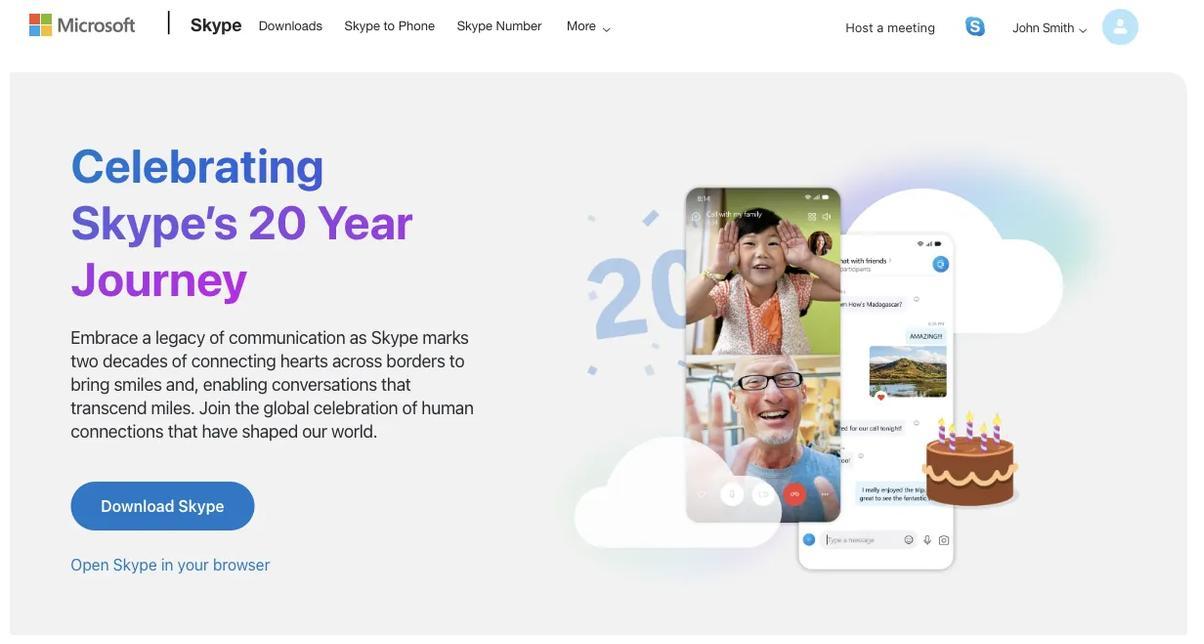 Task type: describe. For each thing, give the bounding box(es) containing it.
enabling
[[203, 373, 267, 394]]

embrace a legacy of communication as skype marks two decades of connecting hearts across borders to bring smiles and, enabling conversations that transcend miles. join the global celebration of human connections that have shaped our world.
[[71, 326, 474, 441]]

20
[[248, 194, 307, 249]]

avatar image
[[1103, 9, 1139, 45]]

0 vertical spatial of
[[209, 326, 225, 347]]

host
[[846, 20, 874, 34]]

john smith
[[1013, 20, 1074, 34]]

celebration
[[314, 397, 398, 418]]

human
[[422, 397, 474, 418]]

shaped
[[242, 420, 298, 441]]

skype inside skype number link
[[457, 18, 493, 33]]

microsoft image
[[29, 14, 135, 36]]

world.
[[331, 420, 378, 441]]

skype number
[[457, 18, 542, 33]]

skype left downloads link at the left top
[[191, 14, 242, 35]]

great video calling with skype image
[[540, 131, 1129, 596]]

john
[[1013, 20, 1040, 34]]

embrace
[[71, 326, 138, 347]]

year
[[317, 194, 413, 249]]

and,
[[166, 373, 199, 394]]

celebrating
[[71, 138, 324, 193]]

our
[[302, 420, 327, 441]]

miles.
[[151, 397, 195, 418]]

a for embrace
[[142, 326, 151, 347]]

 link
[[966, 17, 985, 36]]

open skype in your browser link
[[71, 556, 270, 574]]

your
[[178, 556, 209, 574]]

skype to phone
[[345, 18, 435, 33]]

number
[[496, 18, 542, 33]]

skype inside embrace a legacy of communication as skype marks two decades of connecting hearts across borders to bring smiles and, enabling conversations that transcend miles. join the global celebration of human connections that have shaped our world.
[[371, 326, 418, 347]]

global
[[263, 397, 309, 418]]

skype number link
[[448, 1, 551, 48]]

browser
[[213, 556, 270, 574]]

open skype in your browser
[[71, 556, 270, 574]]

to inside embrace a legacy of communication as skype marks two decades of connecting hearts across borders to bring smiles and, enabling conversations that transcend miles. join the global celebration of human connections that have shaped our world.
[[449, 350, 465, 371]]

smith
[[1043, 20, 1074, 34]]



Task type: locate. For each thing, give the bounding box(es) containing it.
in
[[161, 556, 174, 574]]

transcend
[[71, 397, 147, 418]]

1 horizontal spatial to
[[449, 350, 465, 371]]

hearts
[[280, 350, 328, 371]]

connections
[[71, 420, 164, 441]]

meeting
[[888, 20, 936, 34]]

skype to phone link
[[336, 1, 444, 48]]

2 horizontal spatial of
[[402, 397, 417, 418]]

two
[[71, 350, 98, 371]]

0 vertical spatial a
[[877, 20, 884, 34]]

to left phone
[[384, 18, 395, 33]]

bring
[[71, 373, 110, 394]]

downloads
[[259, 18, 323, 33]]

1 vertical spatial that
[[168, 420, 198, 441]]

john smith link
[[997, 2, 1139, 52]]

conversations
[[272, 373, 377, 394]]

0 horizontal spatial of
[[172, 350, 187, 371]]

download
[[101, 497, 175, 516]]

borders
[[386, 350, 445, 371]]

skype inside 'download skype' link
[[178, 497, 224, 516]]

the
[[235, 397, 259, 418]]

to
[[384, 18, 395, 33], [449, 350, 465, 371]]

connecting
[[191, 350, 276, 371]]

1 horizontal spatial a
[[877, 20, 884, 34]]

0 horizontal spatial a
[[142, 326, 151, 347]]

host a meeting link
[[830, 2, 951, 52]]

decades
[[103, 350, 168, 371]]

across
[[332, 350, 382, 371]]

of left human
[[402, 397, 417, 418]]

a up the decades
[[142, 326, 151, 347]]

1 horizontal spatial that
[[381, 373, 411, 394]]

skype left the number
[[457, 18, 493, 33]]

of up connecting
[[209, 326, 225, 347]]

1 horizontal spatial of
[[209, 326, 225, 347]]

arrow down image
[[1071, 19, 1095, 42]]

have
[[202, 420, 238, 441]]

marks
[[423, 326, 469, 347]]

download skype link
[[71, 482, 255, 531]]

skype left phone
[[345, 18, 380, 33]]

of down legacy
[[172, 350, 187, 371]]

0 vertical spatial that
[[381, 373, 411, 394]]

open
[[71, 556, 109, 574]]

journey
[[71, 250, 248, 305]]

skype up your
[[178, 497, 224, 516]]

of
[[209, 326, 225, 347], [172, 350, 187, 371], [402, 397, 417, 418]]

a right the host
[[877, 20, 884, 34]]

skype
[[191, 14, 242, 35], [345, 18, 380, 33], [457, 18, 493, 33], [371, 326, 418, 347], [178, 497, 224, 516], [113, 556, 157, 574]]

0 horizontal spatial that
[[168, 420, 198, 441]]

celebrating skype's 20 year journey
[[71, 138, 413, 305]]

join
[[199, 397, 231, 418]]

legacy
[[155, 326, 205, 347]]

that down miles.
[[168, 420, 198, 441]]

more
[[567, 18, 596, 33]]

host a meeting
[[846, 20, 936, 34]]

0 horizontal spatial to
[[384, 18, 395, 33]]

as
[[350, 326, 367, 347]]

2 vertical spatial of
[[402, 397, 417, 418]]

skype up "borders"
[[371, 326, 418, 347]]

skype link
[[181, 1, 248, 54]]

a inside embrace a legacy of communication as skype marks two decades of connecting hearts across borders to bring smiles and, enabling conversations that transcend miles. join the global celebration of human connections that have shaped our world.
[[142, 326, 151, 347]]

communication
[[229, 326, 345, 347]]

skype inside skype to phone link
[[345, 18, 380, 33]]

menu bar containing host a meeting
[[6, 2, 1163, 103]]

that
[[381, 373, 411, 394], [168, 420, 198, 441]]

phone
[[399, 18, 435, 33]]

1 vertical spatial to
[[449, 350, 465, 371]]

download skype
[[101, 497, 224, 516]]

a
[[877, 20, 884, 34], [142, 326, 151, 347]]

a for host
[[877, 20, 884, 34]]

more button
[[554, 1, 626, 50]]

a inside menu bar
[[877, 20, 884, 34]]

1 vertical spatial a
[[142, 326, 151, 347]]

0 vertical spatial to
[[384, 18, 395, 33]]

downloads link
[[250, 1, 331, 48]]

smiles
[[114, 373, 162, 394]]

skype's
[[71, 194, 238, 249]]

menu bar
[[6, 2, 1163, 103]]

skype left in
[[113, 556, 157, 574]]

to down marks
[[449, 350, 465, 371]]

that down "borders"
[[381, 373, 411, 394]]

1 vertical spatial of
[[172, 350, 187, 371]]



Task type: vqa. For each thing, say whether or not it's contained in the screenshot.
the left for
no



